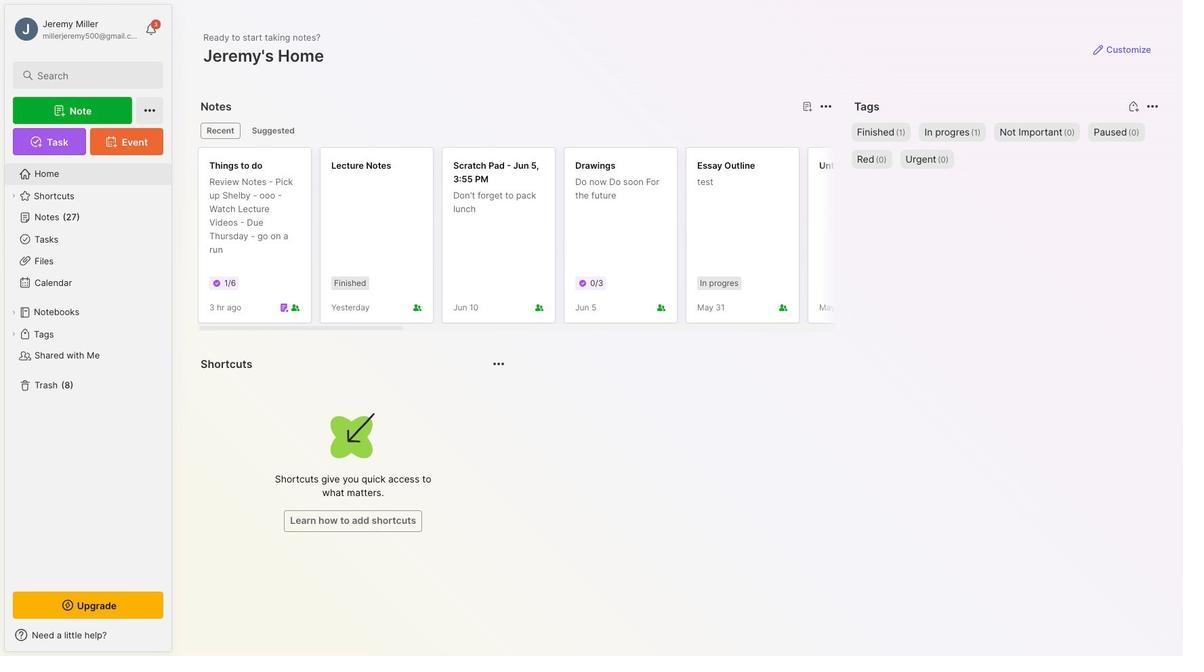 Task type: vqa. For each thing, say whether or not it's contained in the screenshot.
thumbnail to the middle
no



Task type: locate. For each thing, give the bounding box(es) containing it.
2 horizontal spatial more actions field
[[1144, 97, 1163, 116]]

WHAT'S NEW field
[[5, 624, 171, 646]]

0 horizontal spatial more actions image
[[491, 356, 507, 372]]

tab
[[201, 123, 240, 139], [246, 123, 301, 139]]

1 horizontal spatial more actions field
[[817, 97, 836, 116]]

Search text field
[[37, 69, 151, 82]]

click to collapse image
[[171, 631, 181, 647]]

More actions field
[[817, 97, 836, 116], [1144, 97, 1163, 116], [490, 355, 509, 373]]

none search field inside the main element
[[37, 67, 151, 83]]

1 vertical spatial more actions image
[[491, 356, 507, 372]]

0 vertical spatial more actions image
[[1145, 98, 1161, 115]]

None search field
[[37, 67, 151, 83]]

1 horizontal spatial more actions image
[[1145, 98, 1161, 115]]

more actions image
[[818, 98, 834, 115]]

1 horizontal spatial tab
[[246, 123, 301, 139]]

1 tab from the left
[[201, 123, 240, 139]]

row group
[[198, 147, 1184, 331]]

tab list
[[201, 123, 830, 139]]

more actions image
[[1145, 98, 1161, 115], [491, 356, 507, 372]]

0 horizontal spatial tab
[[201, 123, 240, 139]]



Task type: describe. For each thing, give the bounding box(es) containing it.
0 horizontal spatial more actions field
[[490, 355, 509, 373]]

2 tab from the left
[[246, 123, 301, 139]]

expand notebooks image
[[9, 308, 18, 317]]

Account field
[[13, 16, 138, 43]]

more actions image for leftmost more actions "field"
[[491, 356, 507, 372]]

expand tags image
[[9, 330, 18, 338]]

more actions image for the rightmost more actions "field"
[[1145, 98, 1161, 115]]

main element
[[0, 0, 176, 656]]



